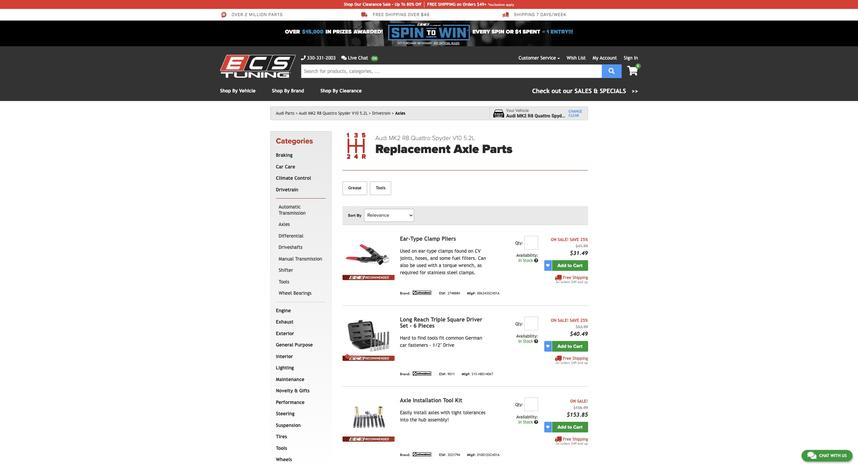 Task type: vqa. For each thing, say whether or not it's contained in the screenshot.
the designed
no



Task type: locate. For each thing, give the bounding box(es) containing it.
1 qty: from the top
[[516, 241, 524, 246]]

0 vertical spatial brand:
[[400, 292, 411, 296]]

1 vertical spatial question circle image
[[535, 421, 539, 425]]

save inside the on sale!                         save 25% $53.99 $40.49
[[570, 318, 580, 323]]

2 vertical spatial cart
[[574, 425, 583, 430]]

tools link up bearings
[[278, 277, 325, 288]]

add to cart button
[[552, 260, 588, 271], [552, 341, 588, 352], [552, 422, 588, 433]]

audi inside audi mk2 r8 quattro spyder v10 5.2l replacement axle parts
[[376, 134, 388, 142]]

exterior link
[[275, 328, 325, 340]]

80%
[[407, 2, 415, 7]]

and down the $31.49
[[578, 280, 584, 284]]

tools link right grease link
[[370, 182, 392, 195]]

apply
[[506, 3, 515, 6]]

spyder up replacement
[[432, 134, 451, 142]]

None number field
[[525, 236, 539, 250], [525, 317, 539, 331], [525, 398, 539, 412], [525, 236, 539, 250], [525, 317, 539, 331], [525, 398, 539, 412]]

r8 inside audi mk2 r8 quattro spyder v10 5.2l replacement axle parts
[[403, 134, 410, 142]]

& inside category navigation element
[[295, 389, 298, 394]]

phone image
[[301, 56, 306, 60]]

with up assembly!
[[441, 410, 450, 416]]

330-331-2003 link
[[301, 55, 336, 62]]

2 free shipping on orders $49 and up from the top
[[556, 356, 588, 365]]

3 es#: from the top
[[440, 454, 447, 457]]

1 ecs tuning recommends this product. image from the top
[[343, 275, 395, 280]]

manual transmission link
[[278, 254, 325, 265]]

2 qty: from the top
[[516, 322, 524, 327]]

1 vertical spatial drivetrain
[[276, 187, 299, 193]]

$49 for ear-type clamp pliers
[[572, 280, 577, 284]]

and for $40.49
[[578, 361, 584, 365]]

1 vertical spatial add to wish list image
[[547, 345, 550, 348]]

long reach triple square driver set - 6 pieces
[[400, 317, 483, 329]]

free shipping on orders $49 and up
[[556, 276, 588, 284], [556, 356, 588, 365], [556, 437, 588, 446]]

comments image left live
[[342, 56, 347, 60]]

1 vertical spatial -
[[410, 323, 412, 329]]

tools link up wheels
[[275, 443, 325, 455]]

v10 for audi mk2 r8 quattro spyder v10 5.2l replacement axle parts
[[453, 134, 462, 142]]

0 vertical spatial orders
[[561, 280, 571, 284]]

hard to find tools fit common german car fasteners - 1/2" drive
[[400, 336, 483, 348]]

1 stock from the top
[[523, 258, 533, 263]]

to for axle installation tool kit
[[568, 425, 572, 430]]

1 up from the top
[[585, 280, 588, 284]]

spyder inside your vehicle audi mk2 r8 quattro spyder v10 5.2l
[[552, 113, 567, 119]]

up for $31.49
[[585, 280, 588, 284]]

comments image
[[342, 56, 347, 60], [808, 452, 817, 460]]

by right sort
[[357, 213, 362, 218]]

parts
[[286, 111, 295, 116], [483, 142, 513, 157]]

mfg#: left 010012sch01a on the bottom right of page
[[467, 454, 476, 457]]

1 vertical spatial transmission
[[295, 256, 322, 262]]

25% up $53.99
[[581, 318, 588, 323]]

1 vertical spatial mfg#:
[[462, 373, 471, 377]]

$53.99
[[576, 325, 588, 330]]

audi up replacement
[[376, 134, 388, 142]]

0 vertical spatial on
[[551, 237, 557, 242]]

2 vertical spatial up
[[585, 442, 588, 446]]

shipping for $153.85
[[573, 437, 588, 442]]

1 add to cart button from the top
[[552, 260, 588, 271]]

to inside hard to find tools fit common german car fasteners - 1/2" drive
[[412, 336, 416, 341]]

axles
[[396, 111, 406, 116], [279, 222, 290, 227]]

easily install axles with tight tolerances into the hub assembly!
[[400, 410, 486, 423]]

up down $153.85
[[585, 442, 588, 446]]

1 vertical spatial up
[[585, 361, 588, 365]]

by
[[233, 88, 238, 94], [284, 88, 290, 94], [333, 88, 338, 94], [357, 213, 362, 218]]

5.2l inside audi mk2 r8 quattro spyder v10 5.2l replacement axle parts
[[464, 134, 475, 142]]

the
[[410, 417, 417, 423]]

sale! inside the on sale!                         save 25% $41.99 $31.49
[[558, 237, 569, 242]]

used
[[417, 263, 427, 268]]

free shipping on orders $49 and up down the $31.49
[[556, 276, 588, 284]]

2 question circle image from the top
[[535, 421, 539, 425]]

3 in stock from the top
[[519, 420, 535, 425]]

stock for $40.49
[[523, 339, 533, 344]]

orders for $40.49
[[561, 361, 571, 365]]

vehicle down ecs tuning image
[[239, 88, 256, 94]]

1 vertical spatial add to cart
[[558, 344, 583, 350]]

0 vertical spatial vehicle
[[239, 88, 256, 94]]

shipping down $153.85
[[573, 437, 588, 442]]

spyder down shop by clearance link on the top of page
[[338, 111, 351, 116]]

2 add from the top
[[558, 344, 567, 350]]

2 up from the top
[[585, 361, 588, 365]]

schwaben - corporate logo image for type
[[412, 291, 433, 295]]

shipping down $40.49
[[573, 356, 588, 361]]

0 vertical spatial add to cart button
[[552, 260, 588, 271]]

25% inside the on sale!                         save 25% $41.99 $31.49
[[581, 237, 588, 242]]

to down the $31.49
[[568, 263, 572, 269]]

2 25% from the top
[[581, 318, 588, 323]]

shopping cart image
[[628, 66, 639, 76]]

cart down $153.85
[[574, 425, 583, 430]]

2 horizontal spatial 5.2l
[[577, 113, 587, 119]]

spyder for audi mk2 r8 quattro spyder v10 5.2l
[[338, 111, 351, 116]]

3 schwaben - corporate logo image from the top
[[412, 453, 433, 457]]

0 vertical spatial add to cart
[[558, 263, 583, 269]]

0 vertical spatial over
[[232, 12, 244, 18]]

my account
[[593, 55, 617, 61]]

1 vertical spatial tools link
[[278, 277, 325, 288]]

orders down $40.49
[[561, 361, 571, 365]]

suspension link
[[275, 420, 325, 432]]

2 vertical spatial in stock
[[519, 420, 535, 425]]

with left a
[[428, 263, 438, 268]]

long
[[400, 317, 412, 323]]

orders down the $31.49
[[561, 280, 571, 284]]

2 vertical spatial sale!
[[578, 399, 588, 404]]

2 stock from the top
[[523, 339, 533, 344]]

1 vertical spatial add
[[558, 344, 567, 350]]

0 horizontal spatial spyder
[[338, 111, 351, 116]]

braking link
[[275, 150, 325, 161]]

1 orders from the top
[[561, 280, 571, 284]]

as
[[478, 263, 482, 268]]

shop inside shop our clearance sale - up to 80% off link
[[344, 2, 353, 7]]

save inside the on sale!                         save 25% $41.99 $31.49
[[570, 237, 580, 242]]

1 vertical spatial axles
[[279, 222, 290, 227]]

1 horizontal spatial vehicle
[[516, 108, 529, 113]]

5.2l inside your vehicle audi mk2 r8 quattro spyder v10 5.2l
[[577, 113, 587, 119]]

my
[[593, 55, 599, 61]]

$49 down $40.49
[[572, 361, 577, 365]]

rules
[[452, 42, 460, 45]]

to down $40.49
[[568, 344, 572, 350]]

qty:
[[516, 241, 524, 246], [516, 322, 524, 327], [516, 403, 524, 408]]

1 horizontal spatial chat
[[820, 454, 830, 459]]

0 horizontal spatial 5.2l
[[360, 111, 368, 116]]

fasteners
[[409, 343, 428, 348]]

change
[[569, 109, 583, 113]]

quattro for audi mk2 r8 quattro spyder v10 5.2l
[[323, 111, 337, 116]]

over left the $15,000
[[285, 28, 300, 35]]

ear-type clamp pliers
[[400, 236, 456, 242]]

shipping left 7
[[514, 12, 536, 18]]

es#: left the 9011
[[440, 373, 447, 377]]

up
[[395, 2, 400, 7]]

free shipping on orders $49 and up for $40.49
[[556, 356, 588, 365]]

6
[[414, 323, 417, 329]]

add to wish list image for $40.49
[[547, 345, 550, 348]]

1 vertical spatial sale!
[[558, 318, 569, 323]]

shop for shop by clearance
[[321, 88, 332, 94]]

1 vertical spatial with
[[441, 410, 450, 416]]

on inside the on sale!                         save 25% $53.99 $40.49
[[551, 318, 557, 323]]

r8 inside your vehicle audi mk2 r8 quattro spyder v10 5.2l
[[528, 113, 534, 119]]

ecs tuning recommends this product. image for axle installation tool kit
[[343, 437, 395, 442]]

1 vertical spatial vehicle
[[516, 108, 529, 113]]

climate control
[[276, 176, 311, 181]]

v10 inside audi mk2 r8 quattro spyder v10 5.2l replacement axle parts
[[453, 134, 462, 142]]

mfg#: for long reach triple square driver set - 6 pieces
[[462, 373, 471, 377]]

audi down shop by brand
[[276, 111, 284, 116]]

mfg#: left s15-
[[462, 373, 471, 377]]

add to cart button down $40.49
[[552, 341, 588, 352]]

add to cart for $31.49
[[558, 263, 583, 269]]

0 vertical spatial free shipping on orders $49 and up
[[556, 276, 588, 284]]

type
[[428, 248, 437, 254]]

availability: for $31.49
[[517, 253, 539, 258]]

1 question circle image from the top
[[535, 259, 539, 263]]

1 horizontal spatial spyder
[[432, 134, 451, 142]]

2 vertical spatial orders
[[561, 442, 571, 446]]

add to cart button down $153.85
[[552, 422, 588, 433]]

general
[[276, 343, 294, 348]]

novelty
[[276, 389, 293, 394]]

comments image left chat with us
[[808, 452, 817, 460]]

$40.49
[[570, 331, 588, 338]]

orders down $153.85
[[561, 442, 571, 446]]

brand: for axle installation tool kit
[[400, 454, 411, 457]]

1 horizontal spatial r8
[[403, 134, 410, 142]]

over left 2
[[232, 12, 244, 18]]

sale! for $40.49
[[558, 318, 569, 323]]

2 es#: from the top
[[440, 373, 447, 377]]

0 vertical spatial drivetrain
[[373, 111, 391, 116]]

shop for shop by brand
[[272, 88, 283, 94]]

2
[[245, 12, 248, 18]]

0 vertical spatial schwaben - corporate logo image
[[412, 291, 433, 295]]

- left 1/2"
[[430, 343, 432, 348]]

1 in stock from the top
[[519, 258, 535, 263]]

to left find
[[412, 336, 416, 341]]

to down $153.85
[[568, 425, 572, 430]]

1 vertical spatial clearance
[[340, 88, 362, 94]]

hbs1406t
[[479, 373, 494, 377]]

es#3521794 - 010012sch01a - axle installation tool kit - easily install axles with tight tolerances into the hub assembly! - schwaben - audi bmw volkswagen mercedes benz mini porsche image
[[343, 398, 395, 437]]

ear-
[[400, 236, 411, 242]]

vehicle inside your vehicle audi mk2 r8 quattro spyder v10 5.2l
[[516, 108, 529, 113]]

by down ecs tuning image
[[233, 88, 238, 94]]

braking
[[276, 153, 293, 158]]

0 horizontal spatial vehicle
[[239, 88, 256, 94]]

german
[[466, 336, 483, 341]]

es#: for tool
[[440, 454, 447, 457]]

over 2 million parts
[[232, 12, 283, 18]]

and down $153.85
[[578, 442, 584, 446]]

2 horizontal spatial v10
[[568, 113, 576, 119]]

0 vertical spatial with
[[428, 263, 438, 268]]

Search text field
[[301, 64, 602, 78]]

1 25% from the top
[[581, 237, 588, 242]]

save up $41.99
[[570, 237, 580, 242]]

- left "up"
[[392, 2, 394, 7]]

0 horizontal spatial clearance
[[340, 88, 362, 94]]

1 schwaben - corporate logo image from the top
[[412, 291, 433, 295]]

25% up $41.99
[[581, 237, 588, 242]]

-
[[392, 2, 394, 7], [410, 323, 412, 329], [430, 343, 432, 348]]

spyder left clear
[[552, 113, 567, 119]]

1 vertical spatial over
[[285, 28, 300, 35]]

cart for $40.49
[[574, 344, 583, 350]]

mk2 inside audi mk2 r8 quattro spyder v10 5.2l replacement axle parts
[[389, 134, 401, 142]]

schwaben - corporate logo image for reach
[[412, 372, 433, 376]]

*exclusions apply link
[[488, 2, 515, 7]]

hard
[[400, 336, 411, 341]]

25% inside the on sale!                         save 25% $53.99 $40.49
[[581, 318, 588, 323]]

0 vertical spatial tools link
[[370, 182, 392, 195]]

comments image inside the live chat link
[[342, 56, 347, 60]]

5.2l
[[360, 111, 368, 116], [577, 113, 587, 119], [464, 134, 475, 142]]

2 horizontal spatial mk2
[[517, 113, 527, 119]]

1 vertical spatial free shipping on orders $49 and up
[[556, 356, 588, 365]]

free down the $31.49
[[564, 276, 572, 280]]

save for $31.49
[[570, 237, 580, 242]]

add to wish list image
[[547, 264, 550, 267], [547, 345, 550, 348], [547, 426, 550, 429]]

search image
[[609, 68, 615, 74]]

save for $40.49
[[570, 318, 580, 323]]

easily
[[400, 410, 413, 416]]

3 add to cart button from the top
[[552, 422, 588, 433]]

tools right grease at top left
[[376, 186, 386, 191]]

add to cart button down the $31.49
[[552, 260, 588, 271]]

& left gifts
[[295, 389, 298, 394]]

2 vertical spatial add
[[558, 425, 567, 430]]

quattro down shop by clearance link on the top of page
[[323, 111, 337, 116]]

brand:
[[400, 292, 411, 296], [400, 373, 411, 377], [400, 454, 411, 457]]

2 horizontal spatial -
[[430, 343, 432, 348]]

2 horizontal spatial r8
[[528, 113, 534, 119]]

up down the $31.49
[[585, 280, 588, 284]]

mk2 for audi mk2 r8 quattro spyder v10 5.2l
[[308, 111, 316, 116]]

0 vertical spatial drivetrain link
[[373, 111, 394, 116]]

lighting
[[276, 366, 294, 371]]

1 vertical spatial chat
[[820, 454, 830, 459]]

clearance right our
[[363, 2, 382, 7]]

7
[[537, 12, 539, 18]]

& for novelty
[[295, 389, 298, 394]]

with
[[428, 263, 438, 268], [441, 410, 450, 416], [831, 454, 841, 459]]

$49 for long reach triple square driver set - 6 pieces
[[572, 361, 577, 365]]

axle inside audi mk2 r8 quattro spyder v10 5.2l replacement axle parts
[[454, 142, 479, 157]]

0 vertical spatial cart
[[574, 263, 583, 269]]

wheel bearings link
[[278, 288, 325, 300]]

with left us
[[831, 454, 841, 459]]

brand: for ear-type clamp pliers
[[400, 292, 411, 296]]

qty: for $40.49
[[516, 322, 524, 327]]

schwaben - corporate logo image down for
[[412, 291, 433, 295]]

1 vertical spatial availability:
[[517, 334, 539, 339]]

quattro inside your vehicle audi mk2 r8 quattro spyder v10 5.2l
[[535, 113, 551, 119]]

1 vertical spatial 25%
[[581, 318, 588, 323]]

sale! inside on sale! $156.99 $153.85
[[578, 399, 588, 404]]

1 vertical spatial in stock
[[519, 339, 535, 344]]

0 vertical spatial parts
[[286, 111, 295, 116]]

clearance for our
[[363, 2, 382, 7]]

free shipping on orders $49 and up down $40.49
[[556, 356, 588, 365]]

drivetrain inside category navigation element
[[276, 187, 299, 193]]

2 vertical spatial brand:
[[400, 454, 411, 457]]

2 add to cart button from the top
[[552, 341, 588, 352]]

shifter
[[279, 268, 293, 273]]

also
[[400, 263, 409, 268]]

es#: 2748884
[[440, 292, 461, 296]]

question circle image
[[535, 259, 539, 263], [535, 421, 539, 425]]

1 add to wish list image from the top
[[547, 264, 550, 267]]

qty: for $31.49
[[516, 241, 524, 246]]

spyder inside audi mk2 r8 quattro spyder v10 5.2l replacement axle parts
[[432, 134, 451, 142]]

r8 for audi mk2 r8 quattro spyder v10 5.2l replacement axle parts
[[403, 134, 410, 142]]

and down $40.49
[[578, 361, 584, 365]]

up down $40.49
[[585, 361, 588, 365]]

over for over 2 million parts
[[232, 12, 244, 18]]

mk2 for audi mk2 r8 quattro spyder v10 5.2l replacement axle parts
[[389, 134, 401, 142]]

spyder
[[338, 111, 351, 116], [552, 113, 567, 119], [432, 134, 451, 142]]

- left 6
[[410, 323, 412, 329]]

or
[[506, 28, 514, 35]]

2 vertical spatial qty:
[[516, 403, 524, 408]]

entry!!!
[[551, 28, 574, 35]]

grease
[[349, 186, 362, 191]]

cart down $40.49
[[574, 344, 583, 350]]

quattro up replacement
[[411, 134, 431, 142]]

audi down your
[[507, 113, 516, 119]]

free down $153.85
[[564, 437, 572, 442]]

schwaben - corporate logo image
[[412, 291, 433, 295], [412, 372, 433, 376], [412, 453, 433, 457]]

2 brand: from the top
[[400, 373, 411, 377]]

1 vertical spatial on
[[551, 318, 557, 323]]

add to cart down the $31.49
[[558, 263, 583, 269]]

clearance up audi mk2 r8 quattro spyder v10 5.2l link
[[340, 88, 362, 94]]

$49 down $153.85
[[572, 442, 577, 446]]

some
[[440, 256, 451, 261]]

1 free shipping on orders $49 and up from the top
[[556, 276, 588, 284]]

purchase
[[403, 42, 417, 45]]

and down the type
[[431, 256, 438, 261]]

0 vertical spatial clearance
[[363, 2, 382, 7]]

0 vertical spatial tools
[[376, 186, 386, 191]]

quattro left clear
[[535, 113, 551, 119]]

2 in stock from the top
[[519, 339, 535, 344]]

2 vertical spatial tools
[[276, 446, 287, 451]]

tools up wheel
[[279, 279, 290, 285]]

1 horizontal spatial 5.2l
[[464, 134, 475, 142]]

chat left us
[[820, 454, 830, 459]]

free shipping on orders $49 and up for $31.49
[[556, 276, 588, 284]]

chat
[[359, 55, 368, 61], [820, 454, 830, 459]]

automatic transmission link
[[278, 202, 325, 219]]

audi for audi parts
[[276, 111, 284, 116]]

chat with us
[[820, 454, 847, 459]]

quattro for audi mk2 r8 quattro spyder v10 5.2l replacement axle parts
[[411, 134, 431, 142]]

in stock for $40.49
[[519, 339, 535, 344]]

1 horizontal spatial drivetrain link
[[373, 111, 394, 116]]

1 horizontal spatial &
[[594, 87, 598, 95]]

2 add to cart from the top
[[558, 344, 583, 350]]

2 vertical spatial add to wish list image
[[547, 426, 550, 429]]

ecs tuning recommends this product. image for ear-type clamp pliers
[[343, 275, 395, 280]]

2 schwaben - corporate logo image from the top
[[412, 372, 433, 376]]

on inside on sale! $156.99 $153.85
[[571, 399, 576, 404]]

by left brand
[[284, 88, 290, 94]]

set
[[400, 323, 408, 329]]

$1
[[516, 28, 522, 35]]

axle installation tool kit link
[[400, 398, 463, 404]]

maintenance link
[[275, 374, 325, 386]]

free down shop our clearance sale - up to 80% off
[[373, 12, 385, 18]]

1 horizontal spatial comments image
[[808, 452, 817, 460]]

1 save from the top
[[570, 237, 580, 242]]

0 vertical spatial up
[[585, 280, 588, 284]]

transmission for automatic
[[279, 210, 306, 216]]

stock
[[523, 258, 533, 263], [523, 339, 533, 344], [523, 420, 533, 425]]

orders
[[561, 280, 571, 284], [561, 361, 571, 365], [561, 442, 571, 446]]

3 add to cart from the top
[[558, 425, 583, 430]]

brand: for long reach triple square driver set - 6 pieces
[[400, 373, 411, 377]]

mfg#: left 006343sch01a
[[467, 292, 476, 296]]

2 availability: from the top
[[517, 334, 539, 339]]

drivetrain for the right drivetrain link
[[373, 111, 391, 116]]

joints,
[[400, 256, 414, 261]]

1 horizontal spatial drivetrain
[[373, 111, 391, 116]]

vehicle right your
[[516, 108, 529, 113]]

shipping down the $31.49
[[573, 276, 588, 280]]

quattro inside audi mk2 r8 quattro spyder v10 5.2l replacement axle parts
[[411, 134, 431, 142]]

no purchase necessary. see official rules .
[[398, 42, 460, 45]]

1 vertical spatial brand:
[[400, 373, 411, 377]]

1 brand: from the top
[[400, 292, 411, 296]]

1 availability: from the top
[[517, 253, 539, 258]]

exhaust link
[[275, 317, 325, 328]]

2 add to wish list image from the top
[[547, 345, 550, 348]]

add to cart down $153.85
[[558, 425, 583, 430]]

comments image inside the chat with us link
[[808, 452, 817, 460]]

$49 down the $31.49
[[572, 280, 577, 284]]

spyder for audi mk2 r8 quattro spyder v10 5.2l replacement axle parts
[[432, 134, 451, 142]]

v10 for audi mk2 r8 quattro spyder v10 5.2l
[[352, 111, 359, 116]]

1 horizontal spatial with
[[441, 410, 450, 416]]

for
[[420, 270, 426, 276]]

2 vertical spatial on
[[571, 399, 576, 404]]

ecs tuning image
[[220, 55, 296, 78]]

2 vertical spatial stock
[[523, 420, 533, 425]]

& right sales
[[594, 87, 598, 95]]

up
[[585, 280, 588, 284], [585, 361, 588, 365], [585, 442, 588, 446]]

parts inside audi mk2 r8 quattro spyder v10 5.2l replacement axle parts
[[483, 142, 513, 157]]

2748884
[[448, 292, 461, 296]]

1 es#: from the top
[[440, 292, 447, 296]]

0 vertical spatial -
[[392, 2, 394, 7]]

transmission down driveshafts link
[[295, 256, 322, 262]]

1 vertical spatial orders
[[561, 361, 571, 365]]

performance link
[[275, 397, 325, 409]]

add to cart down $40.49
[[558, 344, 583, 350]]

transmission down automatic
[[279, 210, 306, 216]]

1 vertical spatial &
[[295, 389, 298, 394]]

es#: left 3521794
[[440, 454, 447, 457]]

0 horizontal spatial axles
[[279, 222, 290, 227]]

tools inside drivetrain subcategories element
[[279, 279, 290, 285]]

2 save from the top
[[570, 318, 580, 323]]

r8 for audi mk2 r8 quattro spyder v10 5.2l
[[317, 111, 322, 116]]

care
[[285, 164, 295, 170]]

1 cart from the top
[[574, 263, 583, 269]]

free down $40.49
[[564, 356, 572, 361]]

0 vertical spatial add
[[558, 263, 567, 269]]

2 vertical spatial schwaben - corporate logo image
[[412, 453, 433, 457]]

to for ear-type clamp pliers
[[568, 263, 572, 269]]

2 vertical spatial add to cart button
[[552, 422, 588, 433]]

sort by
[[348, 213, 362, 218]]

over inside over 2 million parts link
[[232, 12, 244, 18]]

chat right live
[[359, 55, 368, 61]]

shipping for $31.49
[[573, 276, 588, 280]]

to for long reach triple square driver set - 6 pieces
[[568, 344, 572, 350]]

free shipping on orders $49 and up down $153.85
[[556, 437, 588, 446]]

tools
[[376, 186, 386, 191], [279, 279, 290, 285], [276, 446, 287, 451]]

by up audi mk2 r8 quattro spyder v10 5.2l link
[[333, 88, 338, 94]]

sale! inside the on sale!                         save 25% $53.99 $40.49
[[558, 318, 569, 323]]

on
[[457, 2, 462, 7], [412, 248, 417, 254], [469, 248, 474, 254], [556, 280, 560, 284], [556, 361, 560, 365], [556, 442, 560, 446]]

&
[[594, 87, 598, 95], [295, 389, 298, 394]]

up for $40.49
[[585, 361, 588, 365]]

2 cart from the top
[[574, 344, 583, 350]]

in
[[635, 55, 639, 61], [519, 258, 522, 263], [519, 339, 522, 344], [519, 420, 522, 425]]

3 brand: from the top
[[400, 454, 411, 457]]

audi parts
[[276, 111, 295, 116]]

schwaben - corporate logo image left es#: 9011
[[412, 372, 433, 376]]

2 vertical spatial availability:
[[517, 415, 539, 420]]

2 horizontal spatial spyder
[[552, 113, 567, 119]]

save up $53.99
[[570, 318, 580, 323]]

on inside the on sale!                         save 25% $41.99 $31.49
[[551, 237, 557, 242]]

25% for $40.49
[[581, 318, 588, 323]]

see official rules link
[[434, 41, 460, 46]]

0 horizontal spatial comments image
[[342, 56, 347, 60]]

1 add to cart from the top
[[558, 263, 583, 269]]

es#: left 2748884
[[440, 292, 447, 296]]

shop by vehicle link
[[220, 88, 256, 94]]

0 horizontal spatial mk2
[[308, 111, 316, 116]]

0 vertical spatial axle
[[454, 142, 479, 157]]

schwaben - corporate logo image left es#: 3521794
[[412, 453, 433, 457]]

1 vertical spatial parts
[[483, 142, 513, 157]]

0 vertical spatial question circle image
[[535, 259, 539, 263]]

ecs tuning recommends this product. image
[[343, 275, 395, 280], [343, 356, 395, 361], [343, 437, 395, 442]]

1 vertical spatial add to cart button
[[552, 341, 588, 352]]

on for $31.49
[[551, 237, 557, 242]]

0 horizontal spatial axle
[[400, 398, 412, 404]]

3 free shipping on orders $49 and up from the top
[[556, 437, 588, 446]]

$49 for axle installation tool kit
[[572, 442, 577, 446]]

audi right audi parts link at the left of page
[[299, 111, 307, 116]]

tools down tires
[[276, 446, 287, 451]]

mfg#: for ear-type clamp pliers
[[467, 292, 476, 296]]

1 vertical spatial comments image
[[808, 452, 817, 460]]

1 horizontal spatial quattro
[[411, 134, 431, 142]]

1 horizontal spatial over
[[285, 28, 300, 35]]

3 ecs tuning recommends this product. image from the top
[[343, 437, 395, 442]]

wish
[[567, 55, 577, 61]]

1 horizontal spatial -
[[410, 323, 412, 329]]

1 horizontal spatial parts
[[483, 142, 513, 157]]

1 vertical spatial tools
[[279, 279, 290, 285]]

cart down the $31.49
[[574, 263, 583, 269]]

availability:
[[517, 253, 539, 258], [517, 334, 539, 339], [517, 415, 539, 420]]

transmission inside "link"
[[279, 210, 306, 216]]

1 add from the top
[[558, 263, 567, 269]]

0 vertical spatial stock
[[523, 258, 533, 263]]

2 orders from the top
[[561, 361, 571, 365]]

shop our clearance sale - up to 80% off
[[344, 2, 422, 7]]

2 ecs tuning recommends this product. image from the top
[[343, 356, 395, 361]]

stainless
[[428, 270, 446, 276]]

es#2748884 - 006343sch01a - ear-type clamp pliers - used on ear-type clamps found on cv joints, hoses, and some fuel filters. can also be used with a torque wrench, as required for stainless steel clamps. - schwaben - audi bmw volkswagen mercedes benz mini porsche image
[[343, 236, 395, 275]]



Task type: describe. For each thing, give the bounding box(es) containing it.
add to cart button for $31.49
[[552, 260, 588, 271]]

see
[[434, 42, 439, 45]]

with inside used on ear-type clamps found on cv joints, hoses, and some fuel filters. can also be used with a torque wrench, as required for stainless steel clamps.
[[428, 263, 438, 268]]

3 add to wish list image from the top
[[547, 426, 550, 429]]

orders for $31.49
[[561, 280, 571, 284]]

question circle image for $153.85
[[535, 421, 539, 425]]

shop by clearance link
[[321, 88, 362, 94]]

sales & specials link
[[533, 86, 639, 96]]

ping
[[447, 2, 456, 7]]

schwaben - corporate logo image for installation
[[412, 453, 433, 457]]

s15-
[[472, 373, 479, 377]]

fuel
[[452, 256, 461, 261]]

over for over $15,000 in prizes
[[285, 28, 300, 35]]

add to cart button for $40.49
[[552, 341, 588, 352]]

add to wish list image for $31.49
[[547, 264, 550, 267]]

climate control link
[[275, 173, 325, 184]]

0 vertical spatial chat
[[359, 55, 368, 61]]

comments image for live
[[342, 56, 347, 60]]

wish list link
[[567, 55, 586, 61]]

in for $40.49
[[519, 339, 522, 344]]

3 add from the top
[[558, 425, 567, 430]]

stock for $31.49
[[523, 258, 533, 263]]

tool
[[443, 398, 454, 404]]

comments image for chat
[[808, 452, 817, 460]]

orders
[[463, 2, 476, 7]]

$156.99
[[574, 406, 588, 411]]

on sale! $156.99 $153.85
[[567, 399, 588, 418]]

shop for shop by vehicle
[[220, 88, 231, 94]]

fit
[[440, 336, 445, 341]]

3 orders from the top
[[561, 442, 571, 446]]

tools for the bottom tools link
[[276, 446, 287, 451]]

car care
[[276, 164, 295, 170]]

and for $31.49
[[578, 280, 584, 284]]

clamps
[[439, 248, 453, 254]]

$49+
[[477, 2, 487, 7]]

=
[[543, 28, 546, 35]]

mfg#: s15-hbs1406t
[[462, 373, 494, 377]]

wrench,
[[459, 263, 476, 268]]

3521794
[[448, 454, 461, 457]]

free inside free shipping over $49 link
[[373, 12, 385, 18]]

climate
[[276, 176, 293, 181]]

availability: for $40.49
[[517, 334, 539, 339]]

0 horizontal spatial parts
[[286, 111, 295, 116]]

chat with us link
[[802, 450, 853, 462]]

audi for audi mk2 r8 quattro spyder v10 5.2l replacement axle parts
[[376, 134, 388, 142]]

free for long reach triple square driver set - 6 pieces
[[564, 356, 572, 361]]

drivetrain for the leftmost drivetrain link
[[276, 187, 299, 193]]

0 link
[[622, 63, 641, 76]]

novelty & gifts
[[276, 389, 310, 394]]

shop for shop our clearance sale - up to 80% off
[[344, 2, 353, 7]]

25% for $31.49
[[581, 237, 588, 242]]

es#: 3521794
[[440, 454, 461, 457]]

wheel
[[279, 291, 292, 296]]

long reach triple square driver set - 6 pieces link
[[400, 317, 483, 329]]

by for clearance
[[333, 88, 338, 94]]

add for $40.49
[[558, 344, 567, 350]]

exhaust
[[276, 320, 294, 325]]

drivetrain subcategories element
[[276, 199, 326, 303]]

driver
[[467, 317, 483, 323]]

pliers
[[442, 236, 456, 242]]

automatic
[[279, 204, 301, 210]]

5.2l for audi mk2 r8 quattro spyder v10 5.2l
[[360, 111, 368, 116]]

3 up from the top
[[585, 442, 588, 446]]

free for axle installation tool kit
[[564, 437, 572, 442]]

tools
[[428, 336, 438, 341]]

and inside used on ear-type clamps found on cv joints, hoses, and some fuel filters. can also be used with a torque wrench, as required for stainless steel clamps.
[[431, 256, 438, 261]]

novelty & gifts link
[[275, 386, 325, 397]]

1 vertical spatial axle
[[400, 398, 412, 404]]

performance
[[276, 400, 305, 406]]

tires
[[276, 434, 287, 440]]

square
[[448, 317, 465, 323]]

sale! for $31.49
[[558, 237, 569, 242]]

days/week
[[541, 12, 567, 18]]

in
[[326, 28, 332, 35]]

account
[[600, 55, 617, 61]]

over $15,000 in prizes
[[285, 28, 352, 35]]

$41.99
[[576, 244, 588, 249]]

add to cart for $40.49
[[558, 344, 583, 350]]

5.2l for audi mk2 r8 quattro spyder v10 5.2l replacement axle parts
[[464, 134, 475, 142]]

0 horizontal spatial drivetrain link
[[275, 184, 325, 196]]

audi for audi mk2 r8 quattro spyder v10 5.2l
[[299, 111, 307, 116]]

and for $153.85
[[578, 442, 584, 446]]

330-331-2003
[[307, 55, 336, 61]]

steering
[[276, 412, 295, 417]]

shop our clearance sale - up to 80% off link
[[344, 1, 425, 8]]

to
[[401, 2, 406, 7]]

with inside easily install axles with tight tolerances into the hub assembly!
[[441, 410, 450, 416]]

with inside the chat with us link
[[831, 454, 841, 459]]

free for ear-type clamp pliers
[[564, 276, 572, 280]]

common
[[446, 336, 464, 341]]

in stock for $31.49
[[519, 258, 535, 263]]

no
[[398, 42, 402, 45]]

driveshafts
[[279, 245, 303, 250]]

0 horizontal spatial -
[[392, 2, 394, 7]]

on for $40.49
[[551, 318, 557, 323]]

your
[[507, 108, 515, 113]]

3 availability: from the top
[[517, 415, 539, 420]]

clearance for by
[[340, 88, 362, 94]]

mk2 inside your vehicle audi mk2 r8 quattro spyder v10 5.2l
[[517, 113, 527, 119]]

free
[[428, 2, 437, 7]]

transmission for manual
[[295, 256, 322, 262]]

audi parts link
[[276, 111, 298, 116]]

audi inside your vehicle audi mk2 r8 quattro spyder v10 5.2l
[[507, 113, 516, 119]]

used on ear-type clamps found on cv joints, hoses, and some fuel filters. can also be used with a torque wrench, as required for stainless steel clamps.
[[400, 248, 486, 276]]

es#: for clamp
[[440, 292, 447, 296]]

question circle image
[[535, 340, 539, 344]]

by for vehicle
[[233, 88, 238, 94]]

purpose
[[295, 343, 313, 348]]

tools for tools link to the middle
[[279, 279, 290, 285]]

v10 inside your vehicle audi mk2 r8 quattro spyder v10 5.2l
[[568, 113, 576, 119]]

exterior
[[276, 331, 294, 337]]

shipping for $40.49
[[573, 356, 588, 361]]

question circle image for $31.49
[[535, 259, 539, 263]]

ecs tuning 'spin to win' contest logo image
[[389, 23, 470, 40]]

add for $31.49
[[558, 263, 567, 269]]

steering link
[[275, 409, 325, 420]]

free ship ping on orders $49+ *exclusions apply
[[428, 2, 515, 7]]

3 stock from the top
[[523, 420, 533, 425]]

3 qty: from the top
[[516, 403, 524, 408]]

2 vertical spatial tools link
[[275, 443, 325, 455]]

*exclusions
[[488, 3, 505, 6]]

mfg#: 006343sch01a
[[467, 292, 500, 296]]

in for $31.49
[[519, 258, 522, 263]]

clear link
[[569, 113, 583, 118]]

customer service button
[[519, 55, 560, 62]]

wheels
[[276, 457, 292, 463]]

- inside hard to find tools fit common german car fasteners - 1/2" drive
[[430, 343, 432, 348]]

official
[[439, 42, 451, 45]]

assembly!
[[428, 417, 449, 423]]

by for brand
[[284, 88, 290, 94]]

reach
[[414, 317, 430, 323]]

1 horizontal spatial axles
[[396, 111, 406, 116]]

category navigation element
[[270, 131, 332, 468]]

& for sales
[[594, 87, 598, 95]]

specials
[[600, 87, 627, 95]]

driveshafts link
[[278, 242, 325, 254]]

free shipping over $49 link
[[362, 12, 430, 18]]

off
[[416, 2, 422, 7]]

ecs tuning recommends this product. image for long reach triple square driver set - 6 pieces
[[343, 356, 395, 361]]

axles inside drivetrain subcategories element
[[279, 222, 290, 227]]

on sale!                         save 25% $53.99 $40.49
[[551, 318, 588, 338]]

$49 right over
[[421, 12, 430, 18]]

es#: for triple
[[440, 373, 447, 377]]

steel
[[447, 270, 458, 276]]

axles
[[429, 410, 439, 416]]

maintenance
[[276, 377, 305, 383]]

in for $153.85
[[519, 420, 522, 425]]

cart for $31.49
[[574, 263, 583, 269]]

3 cart from the top
[[574, 425, 583, 430]]

engine
[[276, 308, 291, 314]]

necessary.
[[418, 42, 433, 45]]

wheel bearings
[[279, 291, 312, 296]]

my account link
[[593, 55, 617, 61]]

car care link
[[275, 161, 325, 173]]

grease link
[[343, 182, 368, 195]]

mfg#: for axle installation tool kit
[[467, 454, 476, 457]]

change clear
[[569, 109, 583, 118]]

010012sch01a
[[478, 454, 500, 457]]

es#9011 - s15-hbs1406t - long reach triple square driver set - 6 pieces - hard to find tools fit common german car fasteners - 1/2" drive - schwaben - audi bmw volkswagen mercedes benz mini porsche image
[[343, 317, 395, 356]]

- inside long reach triple square driver set - 6 pieces
[[410, 323, 412, 329]]

tolerances
[[464, 410, 486, 416]]



